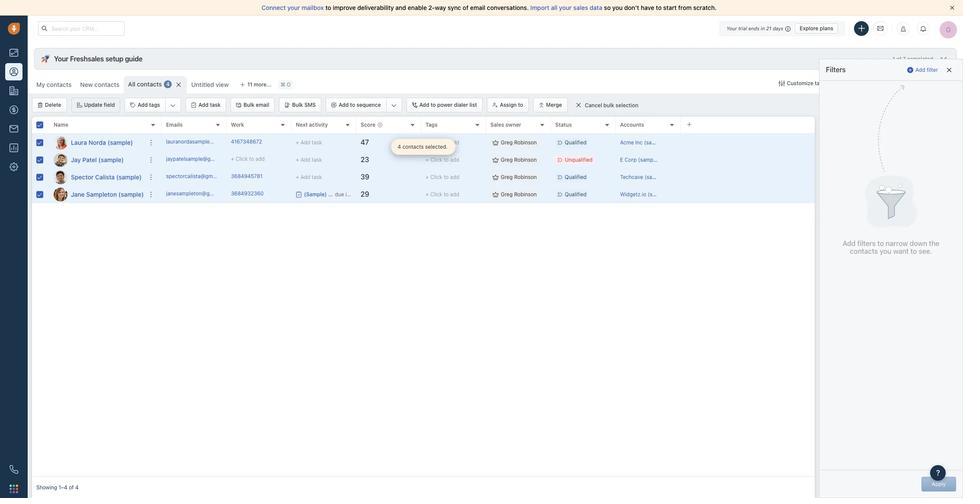 Task type: vqa. For each thing, say whether or not it's contained in the screenshot.
third the 1 choices added
no



Task type: describe. For each thing, give the bounding box(es) containing it.
spectorcalista@gmail.com 3684945781
[[166, 173, 263, 179]]

add for 39
[[450, 174, 459, 180]]

mailbox
[[302, 4, 324, 11]]

widgetz.io (sample) link
[[620, 191, 669, 198]]

(sample) for acme inc (sample)
[[644, 139, 666, 146]]

+ click to add for 23
[[426, 157, 459, 163]]

robinson for 29
[[514, 191, 537, 198]]

add to power dialer list
[[419, 102, 477, 108]]

scratch.
[[693, 4, 717, 11]]

3684945781 link
[[231, 173, 263, 182]]

techcave (sample)
[[620, 174, 666, 180]]

next activity
[[296, 122, 328, 128]]

robinson for 23
[[514, 157, 537, 163]]

sales owner
[[490, 122, 521, 128]]

spectorcalista@gmail.com link
[[166, 173, 230, 182]]

explore
[[800, 25, 819, 31]]

jaypatelsample@gmail.com
[[166, 156, 232, 162]]

have
[[641, 4, 654, 11]]

assign to button
[[487, 98, 529, 112]]

1 vertical spatial 4
[[398, 144, 401, 150]]

phone element
[[5, 461, 22, 478]]

import contacts
[[849, 80, 889, 87]]

your for your freshsales setup guide
[[54, 55, 68, 63]]

4167348672
[[231, 138, 262, 145]]

lauranordasample@gmail.com link
[[166, 138, 240, 147]]

add for add to power dialer list
[[419, 102, 429, 108]]

jay
[[71, 156, 81, 163]]

showing 1–4 of 4
[[36, 485, 79, 491]]

freshworks switcher image
[[10, 485, 18, 493]]

add for 23
[[450, 157, 459, 163]]

jane
[[71, 191, 85, 198]]

contact
[[935, 80, 955, 87]]

sampleton
[[86, 191, 117, 198]]

activity
[[309, 122, 328, 128]]

1–4
[[59, 485, 67, 491]]

4 contacts selected.
[[398, 144, 448, 150]]

spector calista (sample) link
[[71, 173, 142, 181]]

press space to deselect this row. row containing laura norda (sample)
[[32, 134, 162, 151]]

your trial ends in 21 days
[[727, 25, 783, 31]]

greg robinson for 39
[[501, 174, 537, 180]]

email image
[[878, 25, 884, 32]]

lauranordasample@gmail.com
[[166, 138, 240, 145]]

1 horizontal spatial email
[[470, 4, 485, 11]]

add for add filter
[[916, 67, 925, 73]]

sequence
[[357, 102, 381, 108]]

task for 23
[[312, 156, 322, 163]]

(sample) for laura norda (sample)
[[108, 139, 133, 146]]

add filter
[[916, 67, 938, 73]]

(sample) for e corp (sample)
[[638, 157, 660, 163]]

cell for 23
[[681, 151, 815, 168]]

untitled view
[[191, 81, 229, 88]]

delete
[[45, 102, 61, 108]]

greg for 47
[[501, 139, 513, 146]]

ends
[[749, 25, 760, 31]]

l image
[[54, 136, 67, 149]]

+ add task for 39
[[296, 174, 322, 180]]

update field button
[[71, 98, 120, 112]]

selection
[[616, 102, 639, 109]]

all
[[551, 4, 557, 11]]

update field
[[84, 102, 115, 108]]

s image
[[54, 170, 67, 184]]

task for 47
[[312, 139, 322, 146]]

cell for 47
[[681, 134, 815, 151]]

delete button
[[32, 98, 67, 112]]

customize
[[787, 80, 814, 87]]

contacts for 4
[[403, 144, 424, 150]]

j image for jay patel (sample)
[[54, 153, 67, 167]]

39
[[361, 173, 369, 181]]

cancel bulk selection
[[585, 102, 639, 109]]

more...
[[254, 81, 271, 88]]

name row
[[32, 117, 162, 134]]

contacts for import
[[867, 80, 889, 87]]

you inside add filters to narrow down the contacts you want to see.
[[880, 247, 892, 255]]

new
[[80, 81, 93, 88]]

plans
[[820, 25, 833, 31]]

add for add task
[[199, 102, 209, 108]]

assign to
[[500, 102, 523, 108]]

down
[[910, 240, 927, 248]]

import all your sales data link
[[530, 4, 604, 11]]

qualified for 47
[[565, 139, 587, 146]]

dialer
[[454, 102, 468, 108]]

new contacts
[[80, 81, 119, 88]]

Search your CRM... text field
[[38, 21, 125, 36]]

name column header
[[49, 117, 162, 134]]

add for add filters to narrow down the contacts you want to see.
[[843, 240, 856, 248]]

emails
[[166, 122, 183, 128]]

jane sampleton (sample)
[[71, 191, 144, 198]]

laura norda (sample)
[[71, 139, 133, 146]]

add to sequence group
[[326, 98, 402, 112]]

click for 39
[[430, 174, 442, 180]]

press space to deselect this row. row containing jane sampleton (sample)
[[32, 186, 162, 203]]

e corp (sample) link
[[620, 157, 660, 163]]

filters
[[826, 66, 846, 74]]

bulk
[[604, 102, 614, 109]]

(sample) up widgetz.io (sample)
[[645, 174, 666, 180]]

filters
[[857, 240, 876, 248]]

press space to deselect this row. row containing 29
[[162, 186, 815, 203]]

add for 47
[[450, 139, 459, 146]]

row group containing 47
[[162, 134, 815, 203]]

add for add to sequence
[[339, 102, 349, 108]]

customize table button
[[773, 76, 833, 91]]

press space to deselect this row. row containing jay patel (sample)
[[32, 151, 162, 169]]

11 more...
[[247, 81, 271, 88]]

laura norda (sample) link
[[71, 138, 133, 147]]

add task
[[199, 102, 221, 108]]

janesampleton@gmail.com 3684932360
[[166, 190, 264, 197]]

47
[[361, 138, 369, 146]]

sms
[[304, 102, 316, 108]]

cell for 39
[[681, 169, 815, 186]]

greg robinson for 47
[[501, 139, 537, 146]]

container_wx8msf4aqz5i3rn1 image
[[493, 157, 499, 163]]

norda
[[89, 139, 106, 146]]

add to sequence button
[[326, 98, 386, 112]]

all
[[128, 80, 135, 88]]

qualified for 39
[[565, 174, 587, 180]]

the
[[929, 240, 940, 248]]

greg for 39
[[501, 174, 513, 180]]

greg robinson for 23
[[501, 157, 537, 163]]

0 horizontal spatial import
[[530, 4, 549, 11]]

greg for 23
[[501, 157, 513, 163]]

bulk email
[[244, 102, 269, 108]]

(sample) down techcave (sample)
[[648, 191, 669, 198]]

selected.
[[425, 144, 448, 150]]

close image
[[950, 6, 955, 10]]

your freshsales setup guide
[[54, 55, 143, 63]]

(sample) for jay patel (sample)
[[98, 156, 124, 163]]

janesampleton@gmail.com
[[166, 190, 232, 197]]



Task type: locate. For each thing, give the bounding box(es) containing it.
j image
[[54, 153, 67, 167], [54, 187, 67, 201]]

0 vertical spatial 4
[[166, 81, 170, 88]]

(sample) right calista
[[116, 173, 142, 181]]

0 vertical spatial of
[[463, 4, 469, 11]]

3 greg robinson from the top
[[501, 174, 537, 180]]

1 vertical spatial j image
[[54, 187, 67, 201]]

add contact
[[924, 80, 955, 87]]

0 vertical spatial you
[[612, 4, 623, 11]]

email inside button
[[256, 102, 269, 108]]

your right all
[[559, 4, 572, 11]]

0 vertical spatial j image
[[54, 153, 67, 167]]

all contacts 4
[[128, 80, 170, 88]]

customize table
[[787, 80, 828, 87]]

1 robinson from the top
[[514, 139, 537, 146]]

cell for 29
[[681, 186, 815, 203]]

4 greg from the top
[[501, 191, 513, 198]]

1 horizontal spatial 4
[[166, 81, 170, 88]]

0 horizontal spatial 4
[[75, 485, 79, 491]]

you right so
[[612, 4, 623, 11]]

trial
[[738, 25, 747, 31]]

press space to deselect this row. row containing spector calista (sample)
[[32, 169, 162, 186]]

press space to deselect this row. row containing 39
[[162, 169, 815, 186]]

1 bulk from the left
[[244, 102, 254, 108]]

click for 29
[[430, 191, 442, 198]]

my contacts button
[[32, 76, 76, 93], [36, 81, 72, 88]]

conversations.
[[487, 4, 529, 11]]

to
[[325, 4, 331, 11], [656, 4, 662, 11], [350, 102, 355, 108], [431, 102, 436, 108], [518, 102, 523, 108], [444, 139, 449, 146], [249, 156, 254, 162], [444, 157, 449, 163], [444, 174, 449, 180], [444, 191, 449, 198], [878, 240, 884, 248], [911, 247, 917, 255]]

+ add task for 23
[[296, 156, 322, 163]]

bulk for bulk email
[[244, 102, 254, 108]]

2 vertical spatial + add task
[[296, 174, 322, 180]]

my contacts
[[36, 81, 72, 88]]

you
[[612, 4, 623, 11], [880, 247, 892, 255]]

1 + click to add from the top
[[426, 139, 459, 146]]

your left trial
[[727, 25, 737, 31]]

connect
[[262, 4, 286, 11]]

contacts for new
[[94, 81, 119, 88]]

add tags group
[[125, 98, 181, 112]]

contacts for all
[[137, 80, 162, 88]]

add for add tags
[[138, 102, 148, 108]]

4 cell from the top
[[681, 186, 815, 203]]

1 + add task from the top
[[296, 139, 322, 146]]

0 vertical spatial import
[[530, 4, 549, 11]]

j image left jay
[[54, 153, 67, 167]]

2 vertical spatial of
[[69, 485, 74, 491]]

2 j image from the top
[[54, 187, 67, 201]]

bulk sms
[[292, 102, 316, 108]]

add for 29
[[450, 191, 459, 198]]

narrow
[[886, 240, 908, 248]]

press space to deselect this row. row containing 23
[[162, 151, 815, 169]]

2 + add task from the top
[[296, 156, 322, 163]]

spector
[[71, 173, 94, 181]]

your
[[287, 4, 300, 11], [559, 4, 572, 11]]

your for your trial ends in 21 days
[[727, 25, 737, 31]]

4 right all contacts link
[[166, 81, 170, 88]]

1 vertical spatial of
[[897, 56, 902, 62]]

2 horizontal spatial 4
[[398, 144, 401, 150]]

3 qualified from the top
[[565, 191, 587, 198]]

bulk for bulk sms
[[292, 102, 303, 108]]

patel
[[82, 156, 97, 163]]

sales
[[490, 122, 504, 128]]

untitled
[[191, 81, 214, 88]]

2 greg robinson from the top
[[501, 157, 537, 163]]

spector calista (sample)
[[71, 173, 142, 181]]

4 right 1–4
[[75, 485, 79, 491]]

setup
[[105, 55, 123, 63]]

contacts for my
[[47, 81, 72, 88]]

row group
[[32, 134, 162, 203], [162, 134, 815, 203]]

2 vertical spatial 4
[[75, 485, 79, 491]]

3 + add task from the top
[[296, 174, 322, 180]]

your left freshsales
[[54, 55, 68, 63]]

2 bulk from the left
[[292, 102, 303, 108]]

0 horizontal spatial bulk
[[244, 102, 254, 108]]

0 vertical spatial + add task
[[296, 139, 322, 146]]

connect your mailbox link
[[262, 4, 325, 11]]

+ add task for 47
[[296, 139, 322, 146]]

1 horizontal spatial your
[[559, 4, 572, 11]]

acme
[[620, 139, 634, 146]]

jay patel (sample)
[[71, 156, 124, 163]]

0 vertical spatial qualified
[[565, 139, 587, 146]]

your
[[727, 25, 737, 31], [54, 55, 68, 63]]

bulk email button
[[231, 98, 275, 112]]

(sample) right sampleton
[[118, 191, 144, 198]]

1 greg from the top
[[501, 139, 513, 146]]

from
[[678, 4, 692, 11]]

accounts
[[620, 122, 644, 128]]

(sample) for spector calista (sample)
[[116, 173, 142, 181]]

guide
[[125, 55, 143, 63]]

j image left jane
[[54, 187, 67, 201]]

2 your from the left
[[559, 4, 572, 11]]

4 inside all contacts 4
[[166, 81, 170, 88]]

1 horizontal spatial bulk
[[292, 102, 303, 108]]

2 greg from the top
[[501, 157, 513, 163]]

4 greg robinson from the top
[[501, 191, 537, 198]]

calista
[[95, 173, 115, 181]]

import left all
[[530, 4, 549, 11]]

(sample) right corp
[[638, 157, 660, 163]]

of right 1–4
[[69, 485, 74, 491]]

angle down image
[[391, 101, 396, 110]]

greg for 29
[[501, 191, 513, 198]]

23
[[361, 156, 369, 164]]

email right sync
[[470, 4, 485, 11]]

grid containing 47
[[32, 116, 815, 478]]

1 vertical spatial import
[[849, 80, 866, 87]]

(sample) up spector calista (sample)
[[98, 156, 124, 163]]

acme inc (sample) link
[[620, 139, 666, 146]]

click
[[430, 139, 442, 146], [236, 156, 248, 162], [430, 157, 442, 163], [430, 174, 442, 180], [430, 191, 442, 198]]

0 horizontal spatial of
[[69, 485, 74, 491]]

7
[[903, 56, 906, 62]]

3 + click to add from the top
[[426, 174, 459, 180]]

in
[[761, 25, 765, 31]]

2 qualified from the top
[[565, 174, 587, 180]]

11
[[247, 81, 252, 88]]

1 cell from the top
[[681, 134, 815, 151]]

1 j image from the top
[[54, 153, 67, 167]]

2 cell from the top
[[681, 151, 815, 168]]

o
[[287, 81, 291, 88]]

bulk sms button
[[279, 98, 321, 112]]

phone image
[[10, 465, 18, 474]]

enable
[[408, 4, 427, 11]]

0 horizontal spatial you
[[612, 4, 623, 11]]

robinson for 47
[[514, 139, 537, 146]]

spectorcalista@gmail.com
[[166, 173, 230, 179]]

data
[[590, 4, 602, 11]]

explore plans
[[800, 25, 833, 31]]

+
[[296, 139, 299, 146], [426, 139, 429, 146], [231, 156, 234, 162], [296, 156, 299, 163], [426, 157, 429, 163], [296, 174, 299, 180], [426, 174, 429, 180], [426, 191, 429, 198]]

status
[[555, 122, 572, 128]]

1 vertical spatial qualified
[[565, 174, 587, 180]]

contacts inside grid
[[403, 144, 424, 150]]

1 greg robinson from the top
[[501, 139, 537, 146]]

1 row group from the left
[[32, 134, 162, 203]]

of right the 1
[[897, 56, 902, 62]]

(sample) for jane sampleton (sample)
[[118, 191, 144, 198]]

1 vertical spatial + add task
[[296, 156, 322, 163]]

completed
[[907, 56, 933, 62]]

explore plans link
[[795, 23, 838, 34]]

bulk down 11
[[244, 102, 254, 108]]

bulk left sms
[[292, 102, 303, 108]]

add inside add filters to narrow down the contacts you want to see.
[[843, 240, 856, 248]]

task inside the add task button
[[210, 102, 221, 108]]

1 horizontal spatial you
[[880, 247, 892, 255]]

add to sequence
[[339, 102, 381, 108]]

email down more...
[[256, 102, 269, 108]]

3684932360
[[231, 190, 264, 197]]

1 qualified from the top
[[565, 139, 587, 146]]

of right sync
[[463, 4, 469, 11]]

click for 47
[[430, 139, 442, 146]]

sales
[[573, 4, 588, 11]]

add tags
[[138, 102, 160, 108]]

all contacts link
[[128, 80, 162, 89]]

greg robinson
[[501, 139, 537, 146], [501, 157, 537, 163], [501, 174, 537, 180], [501, 191, 537, 198]]

row group containing laura norda (sample)
[[32, 134, 162, 203]]

angle down image
[[170, 101, 176, 110]]

click for 23
[[430, 157, 442, 163]]

1 horizontal spatial of
[[463, 4, 469, 11]]

2 row group from the left
[[162, 134, 815, 203]]

+ click to add for 47
[[426, 139, 459, 146]]

cell
[[681, 134, 815, 151], [681, 151, 815, 168], [681, 169, 815, 186], [681, 186, 815, 203]]

1 your from the left
[[287, 4, 300, 11]]

0 vertical spatial your
[[727, 25, 737, 31]]

score
[[361, 122, 375, 128]]

grid
[[32, 116, 815, 478]]

3684932360 link
[[231, 190, 264, 199]]

1 horizontal spatial your
[[727, 25, 737, 31]]

0 vertical spatial email
[[470, 4, 485, 11]]

11 more... button
[[235, 79, 276, 91]]

import contacts group
[[838, 76, 908, 91]]

connect your mailbox to improve deliverability and enable 2-way sync of email conversations. import all your sales data so you don't have to start from scratch.
[[262, 4, 717, 11]]

+ click to add for 29
[[426, 191, 459, 198]]

j image for jane sampleton (sample)
[[54, 187, 67, 201]]

list
[[470, 102, 477, 108]]

you left 'want'
[[880, 247, 892, 255]]

task for 39
[[312, 174, 322, 180]]

1 of 7 completed
[[893, 56, 933, 62]]

import inside button
[[849, 80, 866, 87]]

e
[[620, 157, 623, 163]]

import right table
[[849, 80, 866, 87]]

1 horizontal spatial import
[[849, 80, 866, 87]]

3 greg from the top
[[501, 174, 513, 180]]

tags
[[426, 122, 438, 128]]

to inside group
[[350, 102, 355, 108]]

e corp (sample)
[[620, 157, 660, 163]]

add contact button
[[912, 76, 959, 91]]

and
[[396, 4, 406, 11]]

qualified
[[565, 139, 587, 146], [565, 174, 587, 180], [565, 191, 587, 198]]

1 vertical spatial you
[[880, 247, 892, 255]]

3 robinson from the top
[[514, 174, 537, 180]]

name
[[54, 122, 68, 128]]

2 + click to add from the top
[[426, 157, 459, 163]]

press space to deselect this row. row containing 47
[[162, 134, 815, 151]]

contacts inside button
[[867, 80, 889, 87]]

1 vertical spatial your
[[54, 55, 68, 63]]

4 robinson from the top
[[514, 191, 537, 198]]

work
[[231, 122, 244, 128]]

2 horizontal spatial of
[[897, 56, 902, 62]]

contacts inside add filters to narrow down the contacts you want to see.
[[850, 247, 878, 255]]

greg robinson for 29
[[501, 191, 537, 198]]

update
[[84, 102, 102, 108]]

container_wx8msf4aqz5i3rn1 image
[[779, 80, 785, 87], [575, 102, 582, 108], [493, 139, 499, 146], [493, 174, 499, 180], [296, 191, 302, 197], [493, 191, 499, 197]]

view
[[216, 81, 229, 88]]

4 + click to add from the top
[[426, 191, 459, 198]]

robinson for 39
[[514, 174, 537, 180]]

showing
[[36, 485, 57, 491]]

4 right 47
[[398, 144, 401, 150]]

press space to deselect this row. row
[[32, 134, 162, 151], [162, 134, 815, 151], [32, 151, 162, 169], [162, 151, 815, 169], [32, 169, 162, 186], [162, 169, 815, 186], [32, 186, 162, 203], [162, 186, 815, 203]]

add for add contact
[[924, 80, 934, 87]]

(sample) down name column header
[[108, 139, 133, 146]]

(sample) right inc
[[644, 139, 666, 146]]

janesampleton@gmail.com link
[[166, 190, 232, 199]]

add filter link
[[907, 63, 938, 77]]

jay patel (sample) link
[[71, 155, 124, 164]]

2 robinson from the top
[[514, 157, 537, 163]]

+ add task
[[296, 139, 322, 146], [296, 156, 322, 163], [296, 174, 322, 180]]

0 horizontal spatial your
[[54, 55, 68, 63]]

+ click to add for 39
[[426, 174, 459, 180]]

days
[[773, 25, 783, 31]]

want
[[893, 247, 909, 255]]

merge
[[546, 102, 562, 108]]

new contacts button
[[76, 76, 124, 93], [80, 81, 119, 88]]

import contacts button
[[838, 76, 893, 91]]

3 cell from the top
[[681, 169, 815, 186]]

0 horizontal spatial your
[[287, 4, 300, 11]]

merge button
[[533, 98, 568, 112]]

2 vertical spatial qualified
[[565, 191, 587, 198]]

0 horizontal spatial email
[[256, 102, 269, 108]]

task
[[210, 102, 221, 108], [312, 139, 322, 146], [312, 156, 322, 163], [312, 174, 322, 180]]

freshsales
[[70, 55, 104, 63]]

1 vertical spatial email
[[256, 102, 269, 108]]

qualified for 29
[[565, 191, 587, 198]]

+ click to add
[[426, 139, 459, 146], [426, 157, 459, 163], [426, 174, 459, 180], [426, 191, 459, 198]]

container_wx8msf4aqz5i3rn1 image inside "customize table" button
[[779, 80, 785, 87]]

deliverability
[[357, 4, 394, 11]]

your left mailbox
[[287, 4, 300, 11]]

start
[[663, 4, 677, 11]]



